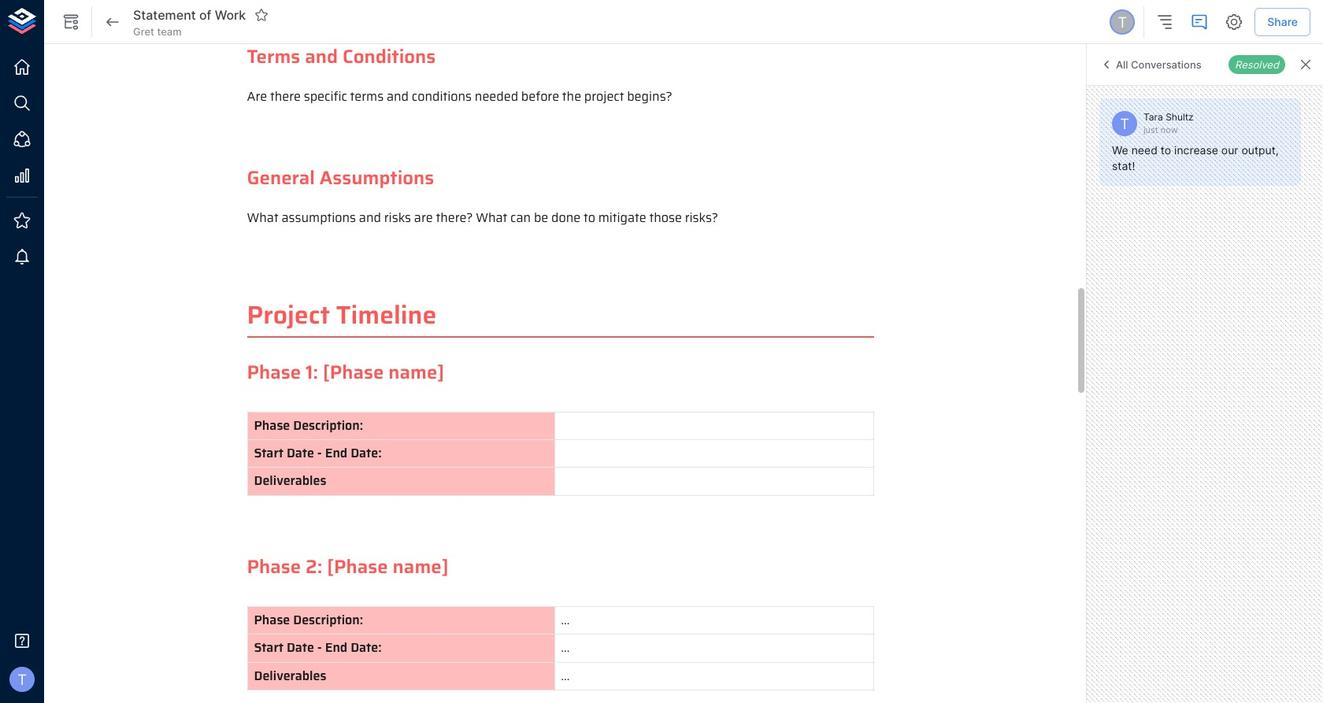 Task type: locate. For each thing, give the bounding box(es) containing it.
0 vertical spatial t
[[1119, 13, 1128, 31]]

[phase right 2:
[[327, 553, 388, 583]]

1 vertical spatial t button
[[5, 663, 39, 697]]

project
[[247, 295, 330, 335]]

1 vertical spatial start
[[254, 639, 284, 658]]

0 vertical spatial date:
[[351, 444, 382, 463]]

phase description: down 2:
[[254, 611, 363, 630]]

we need to increase our output, stat!
[[1113, 144, 1280, 172]]

1 vertical spatial -
[[317, 639, 322, 658]]

0 vertical spatial t button
[[1108, 7, 1138, 37]]

0 horizontal spatial and
[[305, 42, 338, 72]]

all conversations
[[1117, 58, 1202, 71]]

what left 'can'
[[476, 208, 508, 228]]

terms
[[350, 86, 384, 106]]

are there specific terms and conditions needed before the project begins?
[[247, 86, 673, 106]]

and right terms
[[387, 86, 409, 106]]

1 - from the top
[[317, 444, 322, 463]]

1 horizontal spatial what
[[476, 208, 508, 228]]

date:
[[351, 444, 382, 463], [351, 639, 382, 658]]

1 vertical spatial date:
[[351, 639, 382, 658]]

to
[[1161, 144, 1172, 157], [584, 208, 596, 228]]

0 vertical spatial name]
[[389, 358, 445, 388]]

phase description: down 1:
[[254, 416, 363, 436]]

all conversations button
[[1094, 52, 1206, 77]]

needed
[[475, 86, 519, 106]]

1 end from the top
[[325, 444, 348, 463]]

[phase
[[323, 358, 384, 388], [327, 553, 388, 583]]

settings image
[[1226, 13, 1245, 32]]

t for the right t button
[[1119, 13, 1128, 31]]

0 horizontal spatial t button
[[5, 663, 39, 697]]

deliverables
[[254, 472, 327, 491], [254, 666, 327, 686]]

2 vertical spatial and
[[359, 208, 381, 228]]

1 description: from the top
[[293, 416, 363, 436]]

and left risks
[[359, 208, 381, 228]]

name]
[[389, 358, 445, 388], [393, 553, 449, 583]]

0 vertical spatial to
[[1161, 144, 1172, 157]]

... for description:
[[561, 611, 570, 630]]

start
[[254, 444, 284, 463], [254, 639, 284, 658]]

1 vertical spatial ...
[[561, 639, 570, 658]]

2 date from the top
[[287, 639, 314, 658]]

mitigate
[[599, 208, 647, 228]]

increase
[[1175, 144, 1219, 157]]

0 vertical spatial and
[[305, 42, 338, 72]]

0 horizontal spatial to
[[584, 208, 596, 228]]

0 vertical spatial start
[[254, 444, 284, 463]]

...
[[561, 611, 570, 630], [561, 639, 570, 658], [561, 666, 570, 686]]

2 ... from the top
[[561, 639, 570, 658]]

specific
[[304, 86, 347, 106]]

2 start date - end date: from the top
[[254, 639, 382, 658]]

1 date from the top
[[287, 444, 314, 463]]

those
[[650, 208, 682, 228]]

1 vertical spatial end
[[325, 639, 348, 658]]

to down now
[[1161, 144, 1172, 157]]

1 vertical spatial date
[[287, 639, 314, 658]]

end
[[325, 444, 348, 463], [325, 639, 348, 658]]

general
[[247, 163, 315, 193]]

and
[[305, 42, 338, 72], [387, 86, 409, 106], [359, 208, 381, 228]]

[phase for 2:
[[327, 553, 388, 583]]

1 vertical spatial and
[[387, 86, 409, 106]]

2 horizontal spatial and
[[387, 86, 409, 106]]

t
[[1119, 13, 1128, 31], [1121, 115, 1130, 132], [17, 671, 27, 689]]

the
[[563, 86, 582, 106]]

there?
[[436, 208, 473, 228]]

1 vertical spatial name]
[[393, 553, 449, 583]]

assumptions
[[320, 163, 434, 193]]

2 vertical spatial ...
[[561, 666, 570, 686]]

phase 2: [phase name]
[[247, 553, 449, 583]]

-
[[317, 444, 322, 463], [317, 639, 322, 658]]

1 ... from the top
[[561, 611, 570, 630]]

1 vertical spatial to
[[584, 208, 596, 228]]

what down general
[[247, 208, 279, 228]]

0 vertical spatial -
[[317, 444, 322, 463]]

phase description:
[[254, 416, 363, 436], [254, 611, 363, 630]]

2 phase description: from the top
[[254, 611, 363, 630]]

t button
[[1108, 7, 1138, 37], [5, 663, 39, 697]]

of
[[199, 7, 212, 23]]

2 vertical spatial t
[[17, 671, 27, 689]]

what assumptions and risks are there? what can be done to mitigate those risks?
[[247, 208, 719, 228]]

statement
[[133, 7, 196, 23]]

need
[[1132, 144, 1158, 157]]

1 vertical spatial t
[[1121, 115, 1130, 132]]

1 vertical spatial start date - end date:
[[254, 639, 382, 658]]

and up 'specific'
[[305, 42, 338, 72]]

1 date: from the top
[[351, 444, 382, 463]]

1 vertical spatial deliverables
[[254, 666, 327, 686]]

date
[[287, 444, 314, 463], [287, 639, 314, 658]]

0 vertical spatial phase description:
[[254, 416, 363, 436]]

0 horizontal spatial what
[[247, 208, 279, 228]]

1 horizontal spatial to
[[1161, 144, 1172, 157]]

0 vertical spatial start date - end date:
[[254, 444, 382, 463]]

phase
[[247, 358, 301, 388], [254, 416, 290, 436], [247, 553, 301, 583], [254, 611, 290, 630]]

to right done on the top left of the page
[[584, 208, 596, 228]]

stat!
[[1113, 159, 1136, 172]]

shultz
[[1166, 111, 1194, 123]]

conditions
[[343, 42, 436, 72]]

begins?
[[627, 86, 673, 106]]

0 vertical spatial deliverables
[[254, 472, 327, 491]]

0 vertical spatial description:
[[293, 416, 363, 436]]

our
[[1222, 144, 1239, 157]]

description: down 2:
[[293, 611, 363, 630]]

description:
[[293, 416, 363, 436], [293, 611, 363, 630]]

0 vertical spatial date
[[287, 444, 314, 463]]

0 vertical spatial end
[[325, 444, 348, 463]]

description: down 1:
[[293, 416, 363, 436]]

phase 1: [phase name]
[[247, 358, 445, 388]]

1 vertical spatial [phase
[[327, 553, 388, 583]]

start date - end date:
[[254, 444, 382, 463], [254, 639, 382, 658]]

1 vertical spatial description:
[[293, 611, 363, 630]]

0 vertical spatial [phase
[[323, 358, 384, 388]]

now
[[1161, 124, 1179, 135]]

project
[[585, 86, 624, 106]]

terms and conditions
[[247, 42, 436, 72]]

assumptions
[[282, 208, 356, 228]]

are
[[247, 86, 267, 106]]

what
[[247, 208, 279, 228], [476, 208, 508, 228]]

1 vertical spatial phase description:
[[254, 611, 363, 630]]

[phase right 1:
[[323, 358, 384, 388]]

0 vertical spatial ...
[[561, 611, 570, 630]]



Task type: describe. For each thing, give the bounding box(es) containing it.
2 what from the left
[[476, 208, 508, 228]]

show wiki image
[[61, 13, 80, 32]]

name] for phase 1: [phase name]
[[389, 358, 445, 388]]

tara
[[1144, 111, 1164, 123]]

gret
[[133, 25, 154, 38]]

1 horizontal spatial and
[[359, 208, 381, 228]]

conditions
[[412, 86, 472, 106]]

1 what from the left
[[247, 208, 279, 228]]

risks
[[384, 208, 411, 228]]

2:
[[306, 553, 323, 583]]

share button
[[1256, 8, 1311, 36]]

general assumptions
[[247, 163, 434, 193]]

1 phase description: from the top
[[254, 416, 363, 436]]

just
[[1144, 124, 1159, 135]]

tara shultz just now
[[1144, 111, 1194, 135]]

gret team
[[133, 25, 182, 38]]

team
[[157, 25, 182, 38]]

1 deliverables from the top
[[254, 472, 327, 491]]

2 deliverables from the top
[[254, 666, 327, 686]]

table of contents image
[[1156, 13, 1175, 32]]

can
[[511, 208, 531, 228]]

2 date: from the top
[[351, 639, 382, 658]]

1:
[[306, 358, 318, 388]]

there
[[270, 86, 301, 106]]

1 start from the top
[[254, 444, 284, 463]]

we
[[1113, 144, 1129, 157]]

2 start from the top
[[254, 639, 284, 658]]

work
[[215, 7, 246, 23]]

conversations
[[1132, 58, 1202, 71]]

gret team link
[[133, 24, 182, 39]]

terms
[[247, 42, 300, 72]]

before
[[522, 86, 560, 106]]

resolved
[[1236, 58, 1280, 71]]

2 description: from the top
[[293, 611, 363, 630]]

... for date
[[561, 639, 570, 658]]

all
[[1117, 58, 1129, 71]]

be
[[534, 208, 549, 228]]

favorite image
[[255, 8, 269, 22]]

t for the bottommost t button
[[17, 671, 27, 689]]

to inside 'we need to increase our output, stat!'
[[1161, 144, 1172, 157]]

2 - from the top
[[317, 639, 322, 658]]

1 start date - end date: from the top
[[254, 444, 382, 463]]

1 horizontal spatial t button
[[1108, 7, 1138, 37]]

go back image
[[103, 13, 122, 32]]

name] for phase 2: [phase name]
[[393, 553, 449, 583]]

[phase for 1:
[[323, 358, 384, 388]]

2 end from the top
[[325, 639, 348, 658]]

3 ... from the top
[[561, 666, 570, 686]]

share
[[1268, 15, 1299, 28]]

timeline
[[336, 295, 437, 335]]

project timeline
[[247, 295, 437, 335]]

output,
[[1242, 144, 1280, 157]]

done
[[552, 208, 581, 228]]

comments image
[[1191, 13, 1210, 32]]

statement of work
[[133, 7, 246, 23]]

risks?
[[685, 208, 719, 228]]

are
[[414, 208, 433, 228]]



Task type: vqa. For each thing, say whether or not it's contained in the screenshot.
preferences
no



